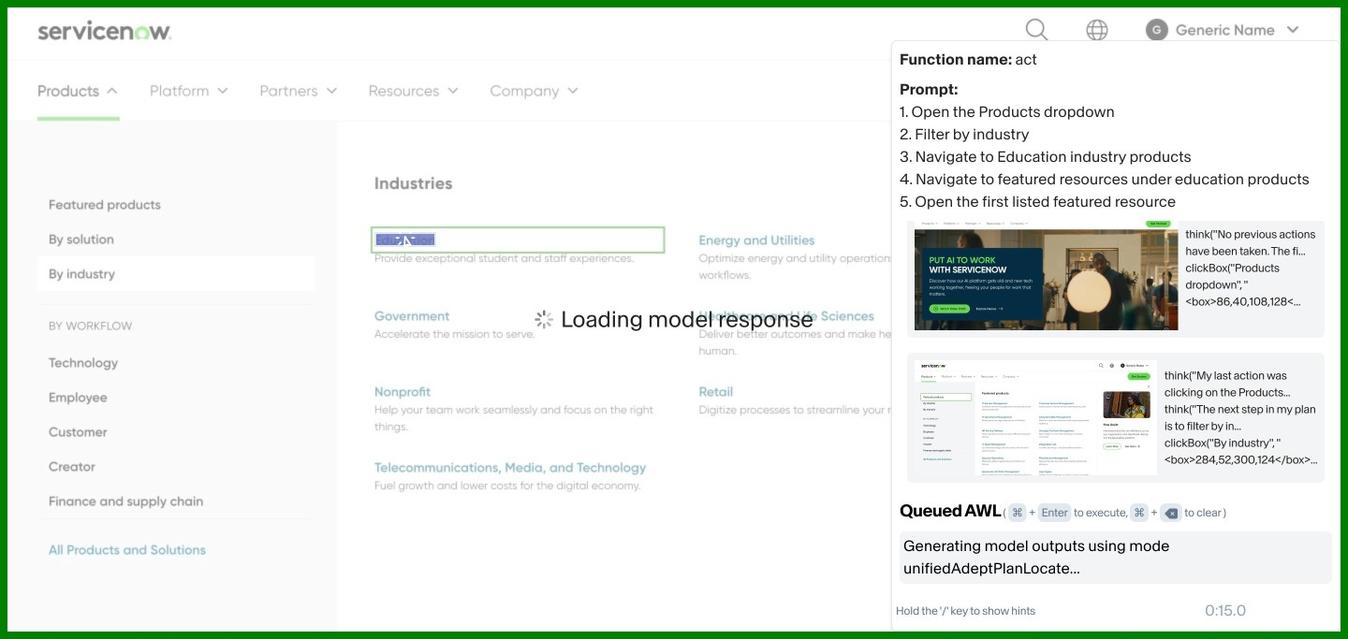 Task type: describe. For each thing, give the bounding box(es) containing it.
arc image
[[1287, 22, 1300, 37]]

servicenow image
[[37, 19, 172, 41]]



Task type: vqa. For each thing, say whether or not it's contained in the screenshot.
arc icon
yes



